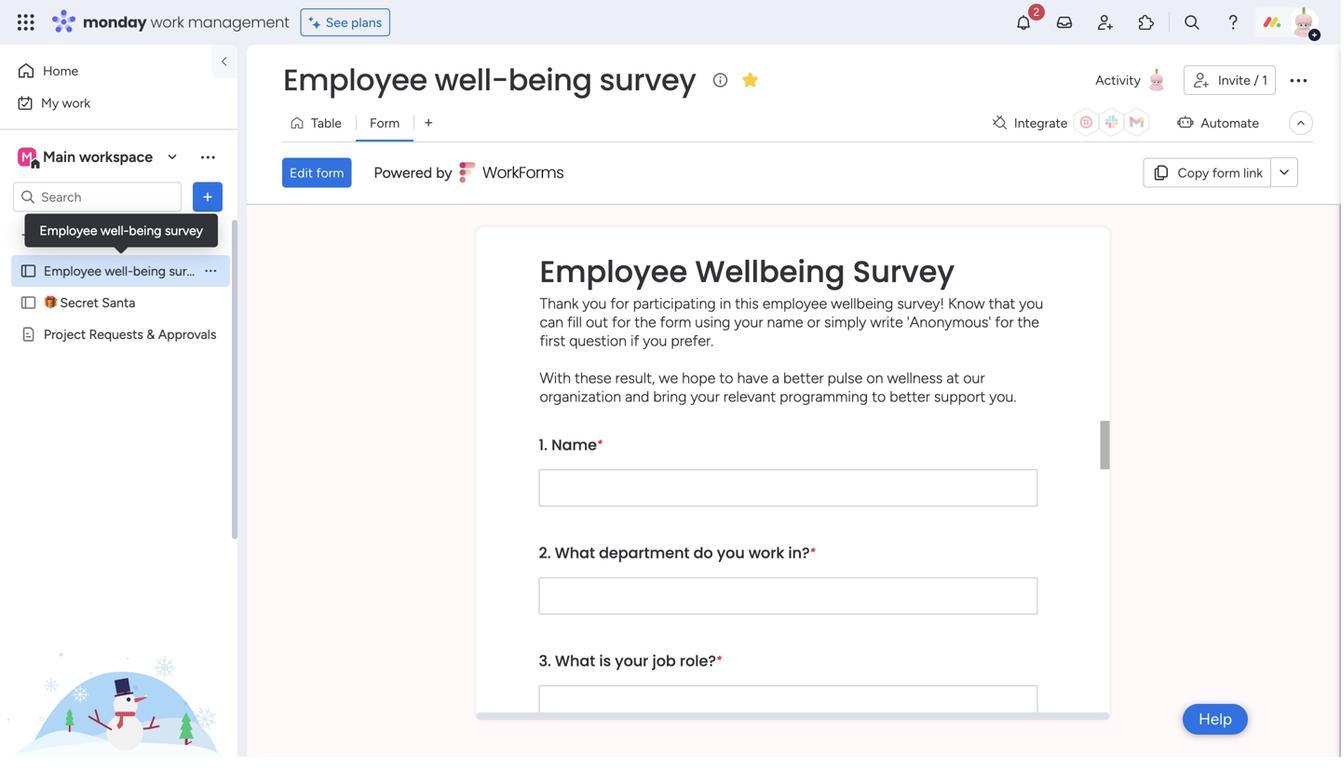 Task type: locate. For each thing, give the bounding box(es) containing it.
what for 3.
[[555, 651, 596, 672]]

1 vertical spatial what
[[555, 651, 596, 672]]

thank you for participating in this employee wellbeing survey! know that you can fill out for the form using your name or simply write 'anonymous' for the first question if you prefer.
[[540, 295, 1044, 350]]

board
[[73, 232, 107, 247]]

1.
[[539, 434, 548, 455]]

employee well-being survey up the santa
[[44, 263, 207, 279]]

do
[[694, 543, 713, 564]]

to
[[720, 369, 734, 387], [872, 388, 886, 406]]

your inside thank you for participating in this employee wellbeing survey! know that you can fill out for the form using your name or simply write 'anonymous' for the first question if you prefer.
[[735, 313, 764, 331]]

* up 2. what department do you work in? field on the bottom of page
[[810, 545, 816, 559]]

support
[[935, 388, 986, 406]]

in
[[720, 295, 732, 312]]

well-
[[435, 59, 509, 101], [101, 223, 129, 239], [105, 263, 133, 279]]

2 vertical spatial well-
[[105, 263, 133, 279]]

invite / 1
[[1219, 72, 1268, 88]]

m
[[21, 149, 33, 165]]

2 horizontal spatial *
[[810, 545, 816, 559]]

0 horizontal spatial to
[[720, 369, 734, 387]]

2 horizontal spatial work
[[749, 543, 785, 564]]

1 vertical spatial public board image
[[20, 294, 37, 312]]

you
[[583, 295, 607, 312], [1020, 295, 1044, 312], [643, 332, 668, 350], [717, 543, 745, 564]]

0 vertical spatial your
[[735, 313, 764, 331]]

dapulse integrations image
[[993, 116, 1007, 130]]

ruby anderson image
[[1290, 7, 1319, 37]]

1 horizontal spatial work
[[151, 12, 184, 33]]

0 horizontal spatial better
[[784, 369, 824, 387]]

wellbeing
[[831, 295, 894, 312]]

your
[[735, 313, 764, 331], [691, 388, 720, 406], [615, 651, 649, 672]]

your down hope
[[691, 388, 720, 406]]

1 horizontal spatial form
[[660, 313, 692, 331]]

employee down first board
[[44, 263, 102, 279]]

a
[[772, 369, 780, 387]]

2 the from the left
[[1018, 313, 1040, 331]]

our
[[964, 369, 985, 387]]

1. name group containing 3. what is your job role?
[[539, 637, 1039, 745]]

1. name group
[[539, 421, 1039, 529], [539, 529, 1039, 637], [539, 637, 1039, 745]]

0 horizontal spatial *
[[597, 437, 603, 451]]

better up programming
[[784, 369, 824, 387]]

2 1. name group from the top
[[539, 529, 1039, 637]]

survey up approvals
[[169, 263, 207, 279]]

for down "that"
[[996, 313, 1014, 331]]

3.
[[539, 651, 552, 672]]

0 horizontal spatial the
[[635, 313, 657, 331]]

0 vertical spatial work
[[151, 12, 184, 33]]

copy form link button
[[1144, 158, 1271, 188]]

better down wellness at the right of page
[[890, 388, 931, 406]]

what left is
[[555, 651, 596, 672]]

🎁
[[44, 295, 57, 311]]

2 vertical spatial *
[[717, 653, 722, 667]]

0 vertical spatial public board image
[[20, 262, 37, 280]]

with
[[540, 369, 571, 387]]

question
[[570, 332, 627, 350]]

you right the if
[[643, 332, 668, 350]]

autopilot image
[[1178, 110, 1194, 134]]

survey left show board description icon
[[600, 59, 696, 101]]

table
[[311, 115, 342, 131]]

1 vertical spatial work
[[62, 95, 90, 111]]

0 vertical spatial better
[[784, 369, 824, 387]]

in?
[[789, 543, 810, 564]]

form inside thank you for participating in this employee wellbeing survey! know that you can fill out for the form using your name or simply write 'anonymous' for the first question if you prefer.
[[660, 313, 692, 331]]

what for 2.
[[555, 543, 595, 564]]

first board
[[44, 232, 107, 247]]

what right the 2.
[[555, 543, 595, 564]]

0 vertical spatial *
[[597, 437, 603, 451]]

home button
[[11, 56, 200, 86]]

work right monday
[[151, 12, 184, 33]]

you inside 1. name group
[[717, 543, 745, 564]]

2 vertical spatial employee well-being survey
[[44, 263, 207, 279]]

your down this
[[735, 313, 764, 331]]

work for my
[[62, 95, 90, 111]]

work inside "button"
[[62, 95, 90, 111]]

employee well-being survey down search in workspace field
[[40, 223, 203, 239]]

form for copy
[[1213, 165, 1241, 181]]

1 vertical spatial better
[[890, 388, 931, 406]]

2 horizontal spatial your
[[735, 313, 764, 331]]

form left link
[[1213, 165, 1241, 181]]

first
[[540, 332, 566, 350]]

workspace
[[79, 148, 153, 166]]

3 1. name group from the top
[[539, 637, 1039, 745]]

survey
[[600, 59, 696, 101], [165, 223, 203, 239], [169, 263, 207, 279]]

work left in?
[[749, 543, 785, 564]]

0 vertical spatial well-
[[435, 59, 509, 101]]

employee inside form "form"
[[540, 251, 688, 292]]

to down 'on'
[[872, 388, 886, 406]]

workspace selection element
[[18, 146, 156, 170]]

have
[[738, 369, 769, 387]]

if
[[631, 332, 639, 350]]

workspace options image
[[198, 147, 217, 166]]

help button
[[1184, 704, 1249, 735]]

1. name *
[[539, 434, 603, 455]]

to left have
[[720, 369, 734, 387]]

survey!
[[898, 295, 945, 312]]

the
[[635, 313, 657, 331], [1018, 313, 1040, 331]]

0 vertical spatial to
[[720, 369, 734, 387]]

2 vertical spatial work
[[749, 543, 785, 564]]

wellness
[[888, 369, 943, 387]]

you right "do"
[[717, 543, 745, 564]]

the right 'anonymous'
[[1018, 313, 1040, 331]]

1 horizontal spatial the
[[1018, 313, 1040, 331]]

copy
[[1178, 165, 1210, 181]]

home
[[43, 63, 78, 79]]

1 horizontal spatial better
[[890, 388, 931, 406]]

1 horizontal spatial *
[[717, 653, 722, 667]]

1 horizontal spatial to
[[872, 388, 886, 406]]

help
[[1199, 710, 1233, 729]]

* down organization
[[597, 437, 603, 451]]

relevant
[[724, 388, 776, 406]]

well- inside 'list box'
[[105, 263, 133, 279]]

1 horizontal spatial your
[[691, 388, 720, 406]]

lottie animation image
[[0, 569, 238, 758]]

* right job
[[717, 653, 722, 667]]

work inside 1. name group
[[749, 543, 785, 564]]

form
[[1213, 165, 1241, 181], [316, 165, 344, 181], [660, 313, 692, 331]]

powered by
[[374, 164, 453, 182]]

employee well-being survey up add view icon
[[283, 59, 696, 101]]

option
[[0, 223, 238, 226]]

add view image
[[425, 116, 433, 130]]

employee up table
[[283, 59, 427, 101]]

form right edit
[[316, 165, 344, 181]]

form form
[[247, 205, 1340, 758]]

this
[[735, 295, 759, 312]]

2 vertical spatial your
[[615, 651, 649, 672]]

0 vertical spatial what
[[555, 543, 595, 564]]

see
[[326, 14, 348, 30]]

options image
[[198, 188, 217, 206]]

0 horizontal spatial form
[[316, 165, 344, 181]]

work right my
[[62, 95, 90, 111]]

1 vertical spatial to
[[872, 388, 886, 406]]

1 1. name group from the top
[[539, 421, 1039, 529]]

my work button
[[11, 88, 200, 118]]

form down participating
[[660, 313, 692, 331]]

programming
[[780, 388, 869, 406]]

1 vertical spatial *
[[810, 545, 816, 559]]

you up out
[[583, 295, 607, 312]]

with these result, we hope to have a better pulse on wellness at our organization and bring your relevant programming to better support you.
[[540, 369, 1017, 406]]

your inside the with these result, we hope to have a better pulse on wellness at our organization and bring your relevant programming to better support you.
[[691, 388, 720, 406]]

survey down options icon
[[165, 223, 203, 239]]

public board image
[[20, 262, 37, 280], [20, 294, 37, 312]]

copy form link
[[1178, 165, 1264, 181]]

'anonymous'
[[907, 313, 992, 331]]

my
[[41, 95, 59, 111]]

integrate
[[1015, 115, 1068, 131]]

0 horizontal spatial work
[[62, 95, 90, 111]]

being
[[509, 59, 592, 101], [129, 223, 162, 239], [133, 263, 166, 279]]

monday
[[83, 12, 147, 33]]

employee well-being survey
[[283, 59, 696, 101], [40, 223, 203, 239], [44, 263, 207, 279]]

survey
[[853, 251, 955, 292]]

the up the if
[[635, 313, 657, 331]]

2 vertical spatial being
[[133, 263, 166, 279]]

employee
[[283, 59, 427, 101], [40, 223, 97, 239], [540, 251, 688, 292], [44, 263, 102, 279]]

&
[[147, 327, 155, 342]]

what
[[555, 543, 595, 564], [555, 651, 596, 672]]

notifications image
[[1015, 13, 1033, 32]]

show board description image
[[709, 71, 732, 89]]

or
[[808, 313, 821, 331]]

is
[[599, 651, 611, 672]]

can
[[540, 313, 564, 331]]

employee up out
[[540, 251, 688, 292]]

1 vertical spatial employee well-being survey
[[40, 223, 203, 239]]

list box
[[0, 220, 238, 602]]

employee down search in workspace field
[[40, 223, 97, 239]]

your right is
[[615, 651, 649, 672]]

edit
[[290, 165, 313, 181]]

1 public board image from the top
[[20, 262, 37, 280]]

by
[[436, 164, 453, 182]]

*
[[597, 437, 603, 451], [810, 545, 816, 559], [717, 653, 722, 667]]

2 horizontal spatial form
[[1213, 165, 1241, 181]]

name
[[767, 313, 804, 331]]

1 vertical spatial your
[[691, 388, 720, 406]]

better
[[784, 369, 824, 387], [890, 388, 931, 406]]

form button
[[356, 108, 414, 138]]

* inside 2. what department do you work in? *
[[810, 545, 816, 559]]



Task type: vqa. For each thing, say whether or not it's contained in the screenshot.
disagree
no



Task type: describe. For each thing, give the bounding box(es) containing it.
name
[[552, 434, 597, 455]]

at
[[947, 369, 960, 387]]

options image
[[1288, 69, 1310, 91]]

workspace image
[[18, 147, 36, 167]]

know
[[949, 295, 986, 312]]

my work
[[41, 95, 90, 111]]

employee
[[763, 295, 828, 312]]

employee wellbeing survey
[[540, 251, 955, 292]]

0 vertical spatial being
[[509, 59, 592, 101]]

fill
[[567, 313, 582, 331]]

1 the from the left
[[635, 313, 657, 331]]

main
[[43, 148, 76, 166]]

help image
[[1224, 13, 1243, 32]]

participating
[[633, 295, 716, 312]]

bring
[[654, 388, 687, 406]]

main workspace
[[43, 148, 153, 166]]

you.
[[990, 388, 1017, 406]]

powered
[[374, 164, 432, 182]]

* inside 3. what is your job role? *
[[717, 653, 722, 667]]

and
[[625, 388, 650, 406]]

we
[[659, 369, 679, 387]]

job
[[653, 651, 676, 672]]

form
[[370, 115, 400, 131]]

you right "that"
[[1020, 295, 1044, 312]]

select product image
[[17, 13, 35, 32]]

plans
[[351, 14, 382, 30]]

using
[[695, 313, 731, 331]]

3. What is your job role? field
[[539, 686, 1039, 723]]

prefer.
[[671, 332, 714, 350]]

pulse
[[828, 369, 863, 387]]

role?
[[680, 651, 717, 672]]

0 vertical spatial survey
[[600, 59, 696, 101]]

workforms logo image
[[460, 158, 565, 188]]

3. what is your job role? *
[[539, 651, 722, 672]]

1. name group containing 2. what department do you work in?
[[539, 529, 1039, 637]]

management
[[188, 12, 290, 33]]

invite members image
[[1097, 13, 1115, 32]]

table button
[[282, 108, 356, 138]]

list box containing first board
[[0, 220, 238, 602]]

organization
[[540, 388, 622, 406]]

that
[[989, 295, 1016, 312]]

employee inside 'list box'
[[44, 263, 102, 279]]

secret
[[60, 295, 99, 311]]

1 vertical spatial being
[[129, 223, 162, 239]]

approvals
[[158, 327, 217, 342]]

/
[[1255, 72, 1260, 88]]

1 vertical spatial survey
[[165, 223, 203, 239]]

simply
[[825, 313, 867, 331]]

hope
[[682, 369, 716, 387]]

monday work management
[[83, 12, 290, 33]]

🎁 secret santa
[[44, 295, 135, 311]]

out
[[586, 313, 609, 331]]

2. What department do you work in? field
[[539, 578, 1039, 615]]

lottie animation element
[[0, 569, 238, 758]]

remove from favorites image
[[741, 70, 760, 89]]

first
[[44, 232, 69, 247]]

see plans button
[[301, 8, 391, 36]]

0 vertical spatial employee well-being survey
[[283, 59, 696, 101]]

result,
[[616, 369, 655, 387]]

2 public board image from the top
[[20, 294, 37, 312]]

activity
[[1096, 72, 1141, 88]]

for up the if
[[612, 313, 631, 331]]

inbox image
[[1056, 13, 1074, 32]]

link
[[1244, 165, 1264, 181]]

apps image
[[1138, 13, 1156, 32]]

1. Name field
[[539, 469, 1039, 507]]

automate
[[1202, 115, 1260, 131]]

write
[[871, 313, 904, 331]]

project requests & approvals
[[44, 327, 217, 342]]

* inside 1. name *
[[597, 437, 603, 451]]

1
[[1263, 72, 1268, 88]]

requests
[[89, 327, 143, 342]]

2.
[[539, 543, 551, 564]]

1. name group containing 1. name
[[539, 421, 1039, 529]]

1 vertical spatial well-
[[101, 223, 129, 239]]

search everything image
[[1183, 13, 1202, 32]]

0 horizontal spatial your
[[615, 651, 649, 672]]

invite / 1 button
[[1184, 65, 1277, 95]]

Employee well-being survey field
[[279, 59, 701, 101]]

2 vertical spatial survey
[[169, 263, 207, 279]]

edit form button
[[282, 158, 352, 188]]

form for edit
[[316, 165, 344, 181]]

for up question
[[611, 295, 630, 312]]

project
[[44, 327, 86, 342]]

Search in workspace field
[[39, 186, 156, 208]]

wellbeing
[[696, 251, 846, 292]]

see plans
[[326, 14, 382, 30]]

work for monday
[[151, 12, 184, 33]]

invite
[[1219, 72, 1251, 88]]

on
[[867, 369, 884, 387]]

2 image
[[1029, 1, 1046, 22]]

these
[[575, 369, 612, 387]]

edit form
[[290, 165, 344, 181]]

2. what department do you work in? *
[[539, 543, 816, 564]]

thank
[[540, 295, 579, 312]]

activity button
[[1089, 65, 1177, 95]]

collapse board header image
[[1294, 116, 1309, 130]]



